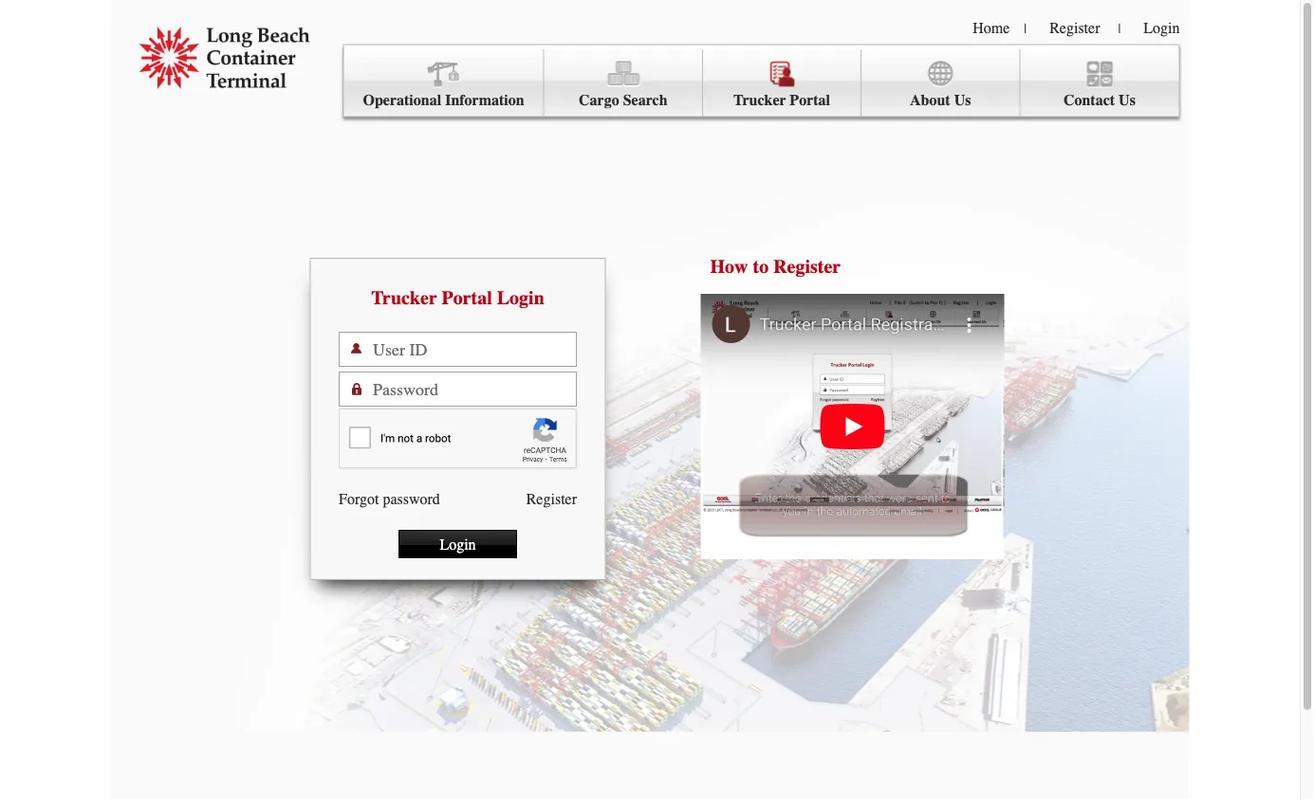 Task type: locate. For each thing, give the bounding box(es) containing it.
cargo search link
[[544, 50, 703, 117]]

1 horizontal spatial |
[[1118, 21, 1121, 36]]

cargo
[[579, 92, 619, 109]]

1 horizontal spatial us
[[1119, 92, 1136, 109]]

portal for trucker portal login
[[442, 288, 492, 309]]

0 vertical spatial login
[[1144, 19, 1180, 37]]

0 horizontal spatial register
[[526, 490, 577, 508]]

us for contact us
[[1119, 92, 1136, 109]]

1 horizontal spatial portal
[[790, 92, 830, 109]]

login
[[1144, 19, 1180, 37], [497, 288, 544, 309], [440, 536, 476, 553]]

to
[[753, 256, 769, 278]]

0 vertical spatial register link
[[1050, 19, 1100, 37]]

trucker inside trucker portal link
[[733, 92, 786, 109]]

1 horizontal spatial login
[[497, 288, 544, 309]]

2 horizontal spatial register
[[1050, 19, 1100, 37]]

menu bar containing operational information
[[343, 44, 1180, 117]]

portal inside trucker portal link
[[790, 92, 830, 109]]

about us
[[910, 92, 971, 109]]

0 horizontal spatial |
[[1024, 21, 1027, 36]]

us
[[954, 92, 971, 109], [1119, 92, 1136, 109]]

1 vertical spatial portal
[[442, 288, 492, 309]]

menu bar
[[343, 44, 1180, 117]]

|
[[1024, 21, 1027, 36], [1118, 21, 1121, 36]]

1 | from the left
[[1024, 21, 1027, 36]]

0 vertical spatial register
[[1050, 19, 1100, 37]]

contact us
[[1064, 92, 1136, 109]]

1 vertical spatial trucker
[[371, 288, 437, 309]]

about
[[910, 92, 950, 109]]

0 horizontal spatial us
[[954, 92, 971, 109]]

1 horizontal spatial trucker
[[733, 92, 786, 109]]

information
[[445, 92, 524, 109]]

trucker portal login
[[371, 288, 544, 309]]

login button
[[399, 530, 517, 559]]

2 vertical spatial register
[[526, 490, 577, 508]]

us right about
[[954, 92, 971, 109]]

login inside button
[[440, 536, 476, 553]]

| right 'home' at the top of page
[[1024, 21, 1027, 36]]

login link
[[1144, 19, 1180, 37]]

login for login button
[[440, 536, 476, 553]]

login for login link
[[1144, 19, 1180, 37]]

2 horizontal spatial login
[[1144, 19, 1180, 37]]

us right contact
[[1119, 92, 1136, 109]]

trucker
[[733, 92, 786, 109], [371, 288, 437, 309]]

1 us from the left
[[954, 92, 971, 109]]

0 horizontal spatial login
[[440, 536, 476, 553]]

0 vertical spatial portal
[[790, 92, 830, 109]]

0 horizontal spatial portal
[[442, 288, 492, 309]]

login up contact us link
[[1144, 19, 1180, 37]]

2 vertical spatial login
[[440, 536, 476, 553]]

2 us from the left
[[1119, 92, 1136, 109]]

operational information
[[363, 92, 524, 109]]

login down password
[[440, 536, 476, 553]]

login up user id text box
[[497, 288, 544, 309]]

forgot
[[339, 490, 379, 508]]

portal
[[790, 92, 830, 109], [442, 288, 492, 309]]

register
[[1050, 19, 1100, 37], [773, 256, 841, 278], [526, 490, 577, 508]]

search
[[623, 92, 668, 109]]

0 vertical spatial trucker
[[733, 92, 786, 109]]

| left login link
[[1118, 21, 1121, 36]]

1 horizontal spatial register
[[773, 256, 841, 278]]

register link
[[1050, 19, 1100, 37], [526, 490, 577, 508]]

1 vertical spatial register link
[[526, 490, 577, 508]]

0 horizontal spatial trucker
[[371, 288, 437, 309]]



Task type: describe. For each thing, give the bounding box(es) containing it.
register for register link to the right
[[1050, 19, 1100, 37]]

contact
[[1064, 92, 1115, 109]]

register for left register link
[[526, 490, 577, 508]]

cargo search
[[579, 92, 668, 109]]

how to register
[[710, 256, 841, 278]]

operational information link
[[344, 50, 544, 117]]

1 vertical spatial register
[[773, 256, 841, 278]]

User ID text field
[[373, 333, 576, 366]]

trucker for trucker portal login
[[371, 288, 437, 309]]

how
[[710, 256, 748, 278]]

1 vertical spatial login
[[497, 288, 544, 309]]

trucker portal link
[[703, 50, 862, 117]]

Password password field
[[373, 373, 576, 406]]

home
[[973, 19, 1010, 37]]

about us link
[[862, 50, 1020, 117]]

us for about us
[[954, 92, 971, 109]]

password
[[383, 490, 440, 508]]

forgot password
[[339, 490, 440, 508]]

home link
[[973, 19, 1010, 37]]

2 | from the left
[[1118, 21, 1121, 36]]

trucker for trucker portal
[[733, 92, 786, 109]]

operational
[[363, 92, 441, 109]]

portal for trucker portal
[[790, 92, 830, 109]]

trucker portal
[[733, 92, 830, 109]]

forgot password link
[[339, 490, 440, 508]]

contact us link
[[1020, 50, 1179, 117]]

0 horizontal spatial register link
[[526, 490, 577, 508]]

1 horizontal spatial register link
[[1050, 19, 1100, 37]]



Task type: vqa. For each thing, say whether or not it's contained in the screenshot.
How
yes



